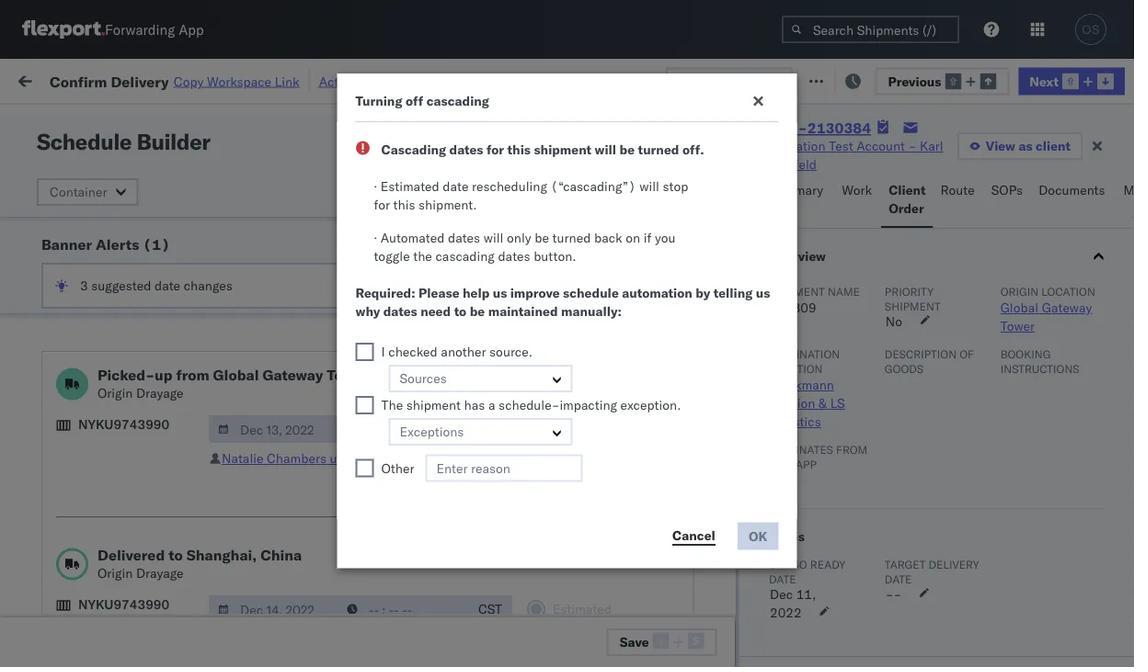 Task type: locate. For each thing, give the bounding box(es) containing it.
pickup inside confirm pickup from los angeles, ca
[[93, 469, 132, 485]]

turned left the off.
[[638, 142, 679, 158]]

5 fcl from the top
[[405, 357, 429, 373]]

due
[[530, 73, 553, 89]]

date for estimated
[[443, 178, 469, 195]]

ocean down toggle
[[364, 276, 402, 292]]

ocean down other
[[364, 479, 402, 495]]

3 schedule pickup from los angeles, ca from the top
[[42, 509, 248, 544]]

1 vertical spatial flex-2130387
[[817, 195, 912, 212]]

0 vertical spatial products,
[[637, 519, 693, 535]]

0 vertical spatial global
[[1000, 300, 1038, 316]]

4,
[[209, 236, 221, 252]]

0 vertical spatial to
[[454, 304, 467, 320]]

drayage inside delivered to shanghai, china origin drayage
[[136, 566, 183, 582]]

test right products
[[584, 560, 609, 576]]

schedule pickup from los angeles, ca link down upload customs clearance documents button
[[42, 346, 261, 383]]

1 air from the top
[[364, 317, 381, 333]]

cascading up help on the left top of the page
[[436, 248, 495, 264]]

exception down the search shipments (/) text field
[[846, 71, 907, 87]]

1 clearance from the top
[[142, 226, 201, 242]]

11:59 pm pst, feb 14, 2023
[[97, 398, 272, 414], [97, 438, 272, 454]]

upload customs clearance documents inside upload customs clearance documents button
[[42, 307, 201, 341]]

date inside the · estimated date rescheduling ("cascading") will stop for this shipment.
[[443, 178, 469, 195]]

3 resize handle column header from the left
[[333, 143, 355, 668]]

ping - test entity down hkt
[[484, 479, 591, 495]]

integration test account - karl lagerfeld down "stop"
[[603, 195, 843, 212]]

overview button
[[739, 229, 1134, 284]]

from for 3rd "schedule pickup from los angeles, ca" "link" from the bottom of the page
[[143, 347, 170, 363]]

flex-2130384 up id
[[762, 119, 871, 137]]

exception up flex-2130384 link
[[720, 73, 780, 89]]

5 resize handle column header from the left
[[572, 143, 594, 668]]

blocked,
[[225, 114, 271, 128]]

:
[[132, 114, 135, 128], [423, 114, 427, 128]]

)
[[161, 235, 170, 254]]

14,
[[217, 398, 237, 414], [217, 438, 237, 454]]

-- : -- -- text field
[[338, 416, 468, 443]]

0 horizontal spatial file exception
[[695, 73, 780, 89]]

entity up otter products - test account on the bottom of page
[[557, 479, 591, 495]]

1988285
[[856, 560, 912, 576]]

5 ocean from the top
[[364, 357, 402, 373]]

0 vertical spatial appointment
[[151, 437, 226, 453]]

upload inside button
[[42, 307, 84, 323]]

1 confirm pickup from rotterdam, netherlands from the top
[[42, 145, 231, 179]]

0 horizontal spatial app
[[179, 21, 204, 38]]

1 horizontal spatial on
[[450, 71, 464, 87]]

1 14, from the top
[[217, 398, 237, 414]]

6 resize handle column header from the left
[[756, 143, 778, 668]]

from inside picked-up from global gateway tower origin drayage
[[176, 366, 209, 384]]

1 horizontal spatial to
[[454, 304, 467, 320]]

to inside required: please help us improve schedule automation by telling us why dates need to be maintained manually:
[[454, 304, 467, 320]]

1 vertical spatial tower
[[327, 366, 368, 384]]

1 vertical spatial ·
[[374, 230, 377, 246]]

2 netherlands from the top
[[42, 285, 114, 301]]

1 horizontal spatial --
[[885, 587, 901, 603]]

1 1911408 from the top
[[856, 398, 912, 414]]

pickup for 2nd "schedule pickup from los angeles, ca" "link" from the top
[[100, 388, 140, 404]]

1 flex-1911408 from the top
[[817, 398, 912, 414]]

2023 right 13,
[[240, 357, 272, 373]]

2 drayage from the top
[[136, 566, 183, 582]]

western down 2022
[[761, 641, 809, 657]]

1 confirm pickup from rotterdam, netherlands link from the top
[[42, 144, 261, 181]]

documents down mbl/mawb
[[1039, 182, 1105, 198]]

1 11:59 from the top
[[97, 357, 133, 373]]

2 zimu3048342 from the top
[[1054, 276, 1134, 292]]

1 mmm d, yyyy text field from the top
[[209, 416, 339, 443]]

0 vertical spatial work
[[200, 71, 232, 87]]

0 horizontal spatial turned
[[552, 230, 591, 246]]

pst,
[[160, 155, 188, 171], [153, 195, 181, 212], [152, 236, 180, 252], [153, 276, 181, 292], [160, 317, 188, 333], [160, 357, 188, 373], [160, 398, 188, 414], [160, 438, 188, 454], [160, 560, 188, 576], [160, 600, 188, 616]]

2 vertical spatial flex-2130384
[[817, 276, 912, 292]]

origin
[[1000, 285, 1038, 298], [97, 385, 133, 401], [97, 566, 133, 582]]

customs
[[87, 226, 139, 242], [87, 307, 139, 323]]

2 clearance from the top
[[142, 307, 201, 323]]

upload customs clearance documents
[[42, 226, 201, 260], [42, 307, 201, 341]]

entity down usa
[[557, 357, 591, 373]]

2 vertical spatial on
[[381, 451, 396, 467]]

angeles, down 13,
[[197, 388, 248, 404]]

11:59
[[97, 357, 133, 373], [97, 398, 133, 414], [97, 438, 133, 454], [97, 560, 133, 576]]

2 vertical spatial origin
[[97, 566, 133, 582]]

date for suggested
[[154, 278, 180, 294]]

ca for confirm pickup from los angeles, ca link
[[42, 487, 60, 503]]

pickup
[[93, 145, 132, 161], [93, 266, 132, 282], [100, 347, 140, 363], [100, 388, 140, 404], [93, 469, 132, 485], [100, 509, 140, 525], [100, 590, 140, 606]]

2 fcl from the top
[[405, 195, 429, 212]]

flex-2130384 down work button
[[817, 236, 912, 252]]

2 vertical spatial schedule pickup from los angeles, ca
[[42, 509, 248, 544]]

2 2001714 from the top
[[856, 641, 912, 657]]

angeles,
[[197, 347, 248, 363], [197, 388, 248, 404], [190, 469, 241, 485], [197, 509, 248, 525]]

usa
[[548, 317, 574, 333]]

0 horizontal spatial name
[[516, 150, 546, 164]]

1 llc from the top
[[697, 519, 719, 535]]

ocean up lock schedule
[[364, 155, 402, 171]]

2 5:30 from the top
[[97, 236, 125, 252]]

ca
[[42, 366, 60, 382], [42, 406, 60, 422], [42, 487, 60, 503], [42, 528, 60, 544]]

2 digital from the top
[[813, 641, 851, 657]]

schedule delivery appointment
[[42, 437, 226, 453], [42, 559, 226, 575]]

1 vertical spatial upload customs clearance documents
[[42, 307, 201, 341]]

1 vertical spatial customs
[[87, 307, 139, 323]]

resize handle column header for container numbers
[[1023, 143, 1045, 668]]

log
[[366, 73, 387, 89]]

banner
[[41, 235, 92, 254]]

container inside "button"
[[50, 184, 107, 200]]

app down the originates
[[795, 458, 816, 471]]

3 ocean from the top
[[364, 236, 402, 252]]

0 horizontal spatial file
[[695, 73, 717, 89]]

to down help on the left top of the page
[[454, 304, 467, 320]]

my work
[[18, 67, 100, 92]]

no down turning off cascading
[[431, 114, 446, 128]]

1 vertical spatial name
[[827, 285, 859, 298]]

karl up numbers
[[920, 138, 943, 154]]

· inside the · estimated date rescheduling ("cascading") will stop for this shipment.
[[374, 178, 377, 195]]

ocean fcl up required:
[[364, 236, 429, 252]]

· for · automated dates will only be turned back on if you toggle the cascading dates button.
[[374, 230, 377, 246]]

upload down the confirm delivery button at the left
[[42, 226, 84, 242]]

import work
[[155, 71, 232, 87]]

suggestions
[[568, 278, 642, 294]]

2 horizontal spatial will
[[639, 178, 659, 195]]

1 2001714 from the top
[[856, 600, 912, 616]]

ocean fcl up other
[[364, 438, 429, 454]]

us
[[493, 285, 507, 301], [756, 285, 770, 301]]

origin inside origin location global gateway tower
[[1000, 285, 1038, 298]]

1 vertical spatial upload
[[42, 307, 84, 323]]

shipment up the cascading dates
[[534, 142, 592, 158]]

route
[[940, 182, 975, 198]]

2 vertical spatial for
[[374, 197, 390, 213]]

1 confirm pickup from rotterdam, netherlands button from the top
[[42, 144, 261, 183]]

lock schedule
[[344, 178, 430, 195]]

10:00
[[97, 317, 133, 333]]

schedule delivery appointment button up confirm pickup from los angeles, ca
[[42, 436, 226, 457]]

4 ocean from the top
[[364, 276, 402, 292]]

760
[[338, 71, 362, 87]]

0 vertical spatial netherlands
[[42, 163, 114, 179]]

delivered to shanghai, china origin drayage
[[97, 546, 302, 582]]

9 resize handle column header from the left
[[1101, 143, 1123, 668]]

0 vertical spatial schedule pickup from los angeles, ca link
[[42, 346, 261, 383]]

1 vertical spatial schedule delivery appointment
[[42, 559, 226, 575]]

accept
[[521, 278, 565, 294]]

2130387 down integration test account - karl lagerfeld link
[[856, 195, 912, 212]]

integration test account - western digital down 2022
[[603, 641, 851, 657]]

-- down 1988285
[[885, 587, 901, 603]]

pickup down picked-
[[100, 388, 140, 404]]

forwarding app
[[105, 21, 204, 38]]

1 zimu3048342 from the top
[[1054, 236, 1134, 252]]

resize handle column header for consignee
[[756, 143, 778, 668]]

7 ocean from the top
[[364, 438, 402, 454]]

0 horizontal spatial this
[[393, 197, 415, 213]]

gateway up 05707175362
[[1041, 300, 1092, 316]]

angeles, up shanghai,
[[197, 509, 248, 525]]

be up the ("cascading")
[[620, 142, 635, 158]]

originates
[[768, 443, 833, 457]]

name inside button
[[516, 150, 546, 164]]

1 vertical spatial maeu940843
[[1054, 195, 1134, 212]]

2 vertical spatial be
[[470, 304, 485, 320]]

1 horizontal spatial cascading
[[523, 178, 585, 195]]

0 vertical spatial ·
[[374, 178, 377, 195]]

2 resize handle column header from the left
[[269, 143, 291, 668]]

1 vertical spatial schedule delivery appointment button
[[42, 558, 226, 578]]

am right 3:00 on the left top of the page
[[129, 276, 150, 292]]

consignee inside button
[[603, 150, 656, 164]]

1 vertical spatial 1911408
[[856, 438, 912, 454]]

schedule delivery appointment up schedule pickup from los angeles international airport
[[42, 559, 226, 575]]

schedule delivery appointment up confirm pickup from los angeles, ca
[[42, 437, 226, 453]]

1 integration test account - western digital from the top
[[603, 600, 851, 616]]

309
[[792, 300, 816, 316]]

los down 11:59 pm pst, feb 16, 2023
[[173, 590, 194, 606]]

6, right due
[[582, 73, 594, 89]]

automated
[[381, 230, 445, 246]]

0 horizontal spatial will
[[484, 230, 504, 246]]

11:59 down 10:00
[[97, 357, 133, 373]]

client for client name
[[484, 150, 514, 164]]

6, down 4,
[[210, 276, 222, 292]]

be down help on the left top of the page
[[470, 304, 485, 320]]

1 2130387 from the top
[[856, 155, 912, 171]]

cascading
[[426, 93, 489, 109], [436, 248, 495, 264]]

estimated
[[381, 178, 439, 195]]

lululemon usa inc. test
[[484, 317, 632, 333]]

0 vertical spatial mmm d, yyyy text field
[[209, 416, 339, 443]]

air down ocean lcl
[[364, 600, 381, 616]]

0 vertical spatial otter products, llc
[[603, 519, 719, 535]]

1 vertical spatial western
[[761, 641, 809, 657]]

1 horizontal spatial shipment
[[534, 142, 592, 158]]

1 resize handle column header from the left
[[263, 143, 285, 668]]

date for delivery
[[884, 573, 911, 586]]

· automated dates will only be turned back on if you toggle the cascading dates button.
[[374, 230, 676, 264]]

be inside · automated dates will only be turned back on if you toggle the cascading dates button.
[[535, 230, 549, 246]]

· inside · automated dates will only be turned back on if you toggle the cascading dates button.
[[374, 230, 377, 246]]

3 schedule pickup from los angeles, ca link from the top
[[42, 508, 261, 545]]

1 vertical spatial flex-2001714
[[817, 641, 912, 657]]

2 ca from the top
[[42, 406, 60, 422]]

0 vertical spatial upload customs clearance documents link
[[42, 225, 261, 262]]

los inside confirm pickup from los angeles, ca
[[166, 469, 187, 485]]

account up client order
[[857, 138, 905, 154]]

1 vertical spatial llc
[[697, 560, 719, 576]]

schedule pickup from los angeles, ca for 3rd "schedule pickup from los angeles, ca" "link" from the bottom of the page
[[42, 347, 248, 382]]

upload down 3 at top
[[42, 307, 84, 323]]

confirm delivery link
[[42, 194, 140, 212]]

1 11:59 pm pst, feb 14, 2023 from the top
[[97, 398, 272, 414]]

ping - test entity
[[484, 357, 591, 373], [484, 479, 591, 495]]

from for schedule pickup from los angeles international airport link
[[143, 590, 170, 606]]

2 11:59 from the top
[[97, 398, 133, 414]]

1 horizontal spatial work
[[842, 182, 872, 198]]

flex-2130384 button
[[787, 231, 916, 257], [787, 231, 916, 257], [787, 272, 916, 298], [787, 272, 916, 298]]

1 schedule delivery appointment link from the top
[[42, 436, 226, 455]]

1 am from the top
[[129, 195, 150, 212]]

0 vertical spatial will
[[595, 142, 616, 158]]

2 confirm pickup from rotterdam, netherlands from the top
[[42, 266, 231, 301]]

0 vertical spatial schedule delivery appointment link
[[42, 436, 226, 455]]

flex-1911408 down the flex-2006134
[[817, 398, 912, 414]]

8 resize handle column header from the left
[[1023, 143, 1045, 668]]

3 ca from the top
[[42, 487, 60, 503]]

schedule pickup from los angeles, ca for first "schedule pickup from los angeles, ca" "link" from the bottom
[[42, 509, 248, 544]]

ocean up -- : -- -- text field
[[364, 398, 402, 414]]

0 vertical spatial client
[[484, 150, 514, 164]]

ocean left "the"
[[364, 236, 402, 252]]

0 vertical spatial 2001714
[[856, 600, 912, 616]]

1 vertical spatial app
[[795, 458, 816, 471]]

2130384 up flex id button
[[807, 119, 871, 137]]

1 horizontal spatial client
[[889, 182, 926, 198]]

for down lock schedule
[[374, 197, 390, 213]]

summary
[[768, 182, 823, 198]]

flex-1911408 down ls at the right bottom
[[817, 438, 912, 454]]

filtered
[[18, 113, 63, 129]]

schedule pickup from los angeles, ca link
[[42, 346, 261, 383], [42, 387, 261, 424], [42, 508, 261, 545]]

1 · from the top
[[374, 178, 377, 195]]

client
[[1036, 138, 1071, 154]]

0 vertical spatial drayage
[[136, 385, 183, 401]]

flex-2006134 button
[[787, 353, 916, 378], [787, 353, 916, 378]]

ocean lcl
[[364, 560, 428, 576]]

container for container
[[50, 184, 107, 200]]

goods
[[884, 362, 923, 376]]

customs for second upload customs clearance documents link
[[87, 307, 139, 323]]

1 schedule delivery appointment button from the top
[[42, 436, 226, 457]]

location inside origin location global gateway tower
[[1041, 285, 1095, 298]]

fashion
[[768, 396, 815, 412]]

llc
[[697, 519, 719, 535], [697, 560, 719, 576]]

resize handle column header
[[263, 143, 285, 668], [269, 143, 291, 668], [333, 143, 355, 668], [453, 143, 475, 668], [572, 143, 594, 668], [756, 143, 778, 668], [903, 143, 925, 668], [1023, 143, 1045, 668], [1101, 143, 1123, 668]]

1 vertical spatial products,
[[637, 560, 693, 576]]

digital down the dec 11, 2022
[[813, 641, 851, 657]]

1 horizontal spatial this
[[507, 142, 531, 158]]

· up toggle
[[374, 230, 377, 246]]

1 horizontal spatial container
[[935, 143, 984, 157]]

ocean up other
[[364, 438, 402, 454]]

0 vertical spatial clearance
[[142, 226, 201, 242]]

name inside shipment name kl-309
[[827, 285, 859, 298]]

dates left client name
[[449, 142, 483, 158]]

us right help on the left top of the page
[[493, 285, 507, 301]]

from inside schedule pickup from los angeles international airport
[[143, 590, 170, 606]]

schedule pickup from los angeles, ca for 2nd "schedule pickup from los angeles, ca" "link" from the top
[[42, 388, 248, 422]]

confirm pickup from rotterdam, netherlands for first confirm pickup from rotterdam, netherlands link from the bottom
[[42, 266, 231, 301]]

: left ready
[[132, 114, 135, 128]]

you
[[655, 230, 676, 246]]

0 vertical spatial container
[[935, 143, 984, 157]]

from for 2nd "schedule pickup from los angeles, ca" "link" from the top
[[143, 388, 170, 404]]

date for ready
[[768, 573, 796, 586]]

3 schedule pickup from los angeles, ca button from the top
[[42, 508, 261, 547]]

0 vertical spatial schedule delivery appointment button
[[42, 436, 226, 457]]

1 horizontal spatial exception
[[846, 71, 907, 87]]

documents
[[1039, 182, 1105, 198], [42, 244, 109, 260], [42, 325, 109, 341]]

schedule pickup from los angeles, ca link up delivered
[[42, 508, 261, 545]]

i
[[381, 344, 385, 360]]

2 horizontal spatial shipment
[[884, 299, 940, 313]]

name for shipment name kl-309
[[827, 285, 859, 298]]

turned
[[638, 142, 679, 158], [552, 230, 591, 246]]

2 schedule pickup from los angeles, ca from the top
[[42, 388, 248, 422]]

location for bleckmann fashion & ls logistics
[[768, 362, 822, 376]]

2 vertical spatial documents
[[42, 325, 109, 341]]

shipment
[[534, 142, 592, 158], [884, 299, 940, 313], [406, 397, 461, 413]]

2 entity from the top
[[557, 479, 591, 495]]

pickup for 1st confirm pickup from rotterdam, netherlands link from the top
[[93, 145, 132, 161]]

pickup down status on the top
[[93, 145, 132, 161]]

1 vertical spatial turned
[[552, 230, 591, 246]]

be up button.
[[535, 230, 549, 246]]

from inside originates from smb app
[[836, 443, 867, 457]]

-- : -- -- text field
[[338, 596, 468, 624]]

7 ocean fcl from the top
[[364, 438, 429, 454]]

0 vertical spatial app
[[179, 21, 204, 38]]

0 vertical spatial schedule delivery appointment
[[42, 437, 226, 453]]

2 schedule delivery appointment button from the top
[[42, 558, 226, 578]]

2 upload customs clearance documents from the top
[[42, 307, 201, 341]]

tower inside picked-up from global gateway tower origin drayage
[[327, 366, 368, 384]]

Search Shipments (/) text field
[[782, 16, 959, 43]]

flex-2130387 up work button
[[817, 155, 912, 171]]

accept suggestions button
[[510, 272, 654, 300]]

1 horizontal spatial us
[[756, 285, 770, 301]]

products
[[517, 560, 570, 576]]

1 vertical spatial netherlands
[[42, 285, 114, 301]]

8 ocean from the top
[[364, 479, 402, 495]]

origin down picked-
[[97, 385, 133, 401]]

date inside cargo ready date
[[768, 573, 796, 586]]

be inside required: please help us improve schedule automation by telling us why dates need to be maintained manually:
[[470, 304, 485, 320]]

container numbers
[[935, 143, 984, 172]]

4 resize handle column header from the left
[[453, 143, 475, 668]]

0 vertical spatial rotterdam,
[[166, 145, 231, 161]]

dec
[[769, 587, 792, 603]]

next
[[1030, 73, 1059, 89]]

1 horizontal spatial be
[[535, 230, 549, 246]]

will
[[595, 142, 616, 158], [639, 178, 659, 195], [484, 230, 504, 246]]

MMM D, YYYY text field
[[209, 416, 339, 443], [209, 596, 339, 624]]

drayage
[[136, 385, 183, 401], [136, 566, 183, 582]]

date inside target delivery date
[[884, 573, 911, 586]]

0 vertical spatial be
[[620, 142, 635, 158]]

1 vertical spatial schedule pickup from los angeles, ca link
[[42, 387, 261, 424]]

14, down picked-up from global gateway tower origin drayage on the left of the page
[[217, 438, 237, 454]]

resize handle column header for deadline
[[269, 143, 291, 668]]

file exception button
[[792, 66, 919, 93], [792, 66, 919, 93], [666, 67, 792, 95], [666, 67, 792, 95]]

1 vertical spatial --
[[885, 587, 901, 603]]

2 vertical spatial schedule pickup from los angeles, ca button
[[42, 508, 261, 547]]

shipment for priority shipment
[[884, 299, 940, 313]]

10:00 pm pst, feb 9, 2023
[[97, 317, 264, 333]]

0 vertical spatial flex-1911408
[[817, 398, 912, 414]]

bookings
[[484, 398, 538, 414], [603, 398, 657, 414], [484, 438, 538, 454]]

0 vertical spatial digital
[[813, 600, 851, 616]]

0 horizontal spatial for
[[175, 114, 190, 128]]

cascading down cascading dates for this shipment will be turned off. on the top of page
[[523, 178, 585, 195]]

1 vertical spatial schedule pickup from los angeles, ca
[[42, 388, 248, 422]]

1 ping from the top
[[484, 357, 514, 373]]

forwarding app link
[[22, 20, 204, 39]]

location inside destination location bleckmann fashion & ls logistics
[[768, 362, 822, 376]]

origin inside delivered to shanghai, china origin drayage
[[97, 566, 133, 582]]

None checkbox
[[441, 183, 466, 190], [634, 183, 660, 190], [356, 396, 374, 415], [356, 460, 374, 478], [441, 183, 466, 190], [634, 183, 660, 190], [356, 396, 374, 415], [356, 460, 374, 478]]

clearance inside button
[[142, 307, 201, 323]]

1 digital from the top
[[813, 600, 851, 616]]

llc left dates in the right of the page
[[697, 519, 719, 535]]

turning off cascading
[[356, 93, 489, 109]]

cascading for cascading dates
[[523, 178, 585, 195]]

9
[[427, 451, 435, 467]]

only
[[507, 230, 531, 246]]

gateway inside picked-up from global gateway tower origin drayage
[[263, 366, 323, 384]]

1989365
[[856, 317, 912, 333]]

1 rotterdam, from the top
[[166, 145, 231, 161]]

otter products - test account
[[484, 560, 661, 576]]

container inside button
[[935, 143, 984, 157]]

global inside picked-up from global gateway tower origin drayage
[[213, 366, 259, 384]]

account left dec
[[698, 600, 746, 616]]

0 vertical spatial confirm pickup from rotterdam, netherlands link
[[42, 144, 261, 181]]

work inside button
[[200, 71, 232, 87]]

from inside confirm pickup from los angeles, ca
[[136, 469, 163, 485]]

3:00 am pst, feb 6, 2023
[[97, 276, 257, 292]]

documents for first upload customs clearance documents link from the top of the page
[[42, 244, 109, 260]]

from for first "schedule pickup from los angeles, ca" "link" from the bottom
[[143, 509, 170, 525]]

turned up button.
[[552, 230, 591, 246]]

fcl down shipment.
[[405, 236, 429, 252]]

documents down 3 at top
[[42, 325, 109, 341]]

schedule delivery appointment link up schedule pickup from los angeles international airport
[[42, 558, 226, 576]]

0 vertical spatial western
[[761, 600, 809, 616]]

actions
[[1079, 150, 1117, 164]]

0 vertical spatial 11:59 pm pst, feb 14, 2023
[[97, 398, 272, 414]]

0 horizontal spatial us
[[493, 285, 507, 301]]

1 horizontal spatial for
[[374, 197, 390, 213]]

1 mbltest1234 from the top
[[1054, 519, 1134, 535]]

app inside originates from smb app
[[795, 458, 816, 471]]

Enter reason text field
[[425, 455, 583, 483]]

1 vertical spatial global
[[213, 366, 259, 384]]

0 vertical spatial mbltest1234
[[1054, 519, 1134, 535]]

1911408 down 2006134
[[856, 398, 912, 414]]

feb left 13,
[[191, 357, 214, 373]]

2001714
[[856, 600, 912, 616], [856, 641, 912, 657]]

2 horizontal spatial on
[[626, 230, 640, 246]]

order
[[889, 201, 924, 217]]

2 vertical spatial will
[[484, 230, 504, 246]]

customs inside button
[[87, 307, 139, 323]]

11:59 pm pst, feb 16, 2023
[[97, 560, 272, 576]]

mmm d, yyyy text field down china
[[209, 596, 339, 624]]

0 horizontal spatial client
[[484, 150, 514, 164]]

1 ca from the top
[[42, 366, 60, 382]]

flex-2130387 down integration test account - karl lagerfeld link
[[817, 195, 912, 212]]

rotterdam, down 4,
[[166, 266, 231, 282]]

angeles, inside confirm pickup from los angeles, ca
[[190, 469, 241, 485]]

0 vertical spatial confirm pickup from rotterdam, netherlands
[[42, 145, 231, 179]]

4 11:59 from the top
[[97, 560, 133, 576]]

1 horizontal spatial location
[[1041, 285, 1095, 298]]

2 horizontal spatial be
[[620, 142, 635, 158]]

import work button
[[147, 59, 239, 100]]

resize handle column header for flex id
[[903, 143, 925, 668]]

3 11:59 from the top
[[97, 438, 133, 454]]

1 vertical spatial upload customs clearance documents link
[[42, 306, 261, 343]]

1 vertical spatial schedule delivery appointment link
[[42, 558, 226, 576]]

1 vertical spatial gvcu5265864
[[935, 195, 1025, 211]]

picked-
[[97, 366, 155, 384]]

9 ocean from the top
[[364, 560, 402, 576]]

work inside button
[[842, 182, 872, 198]]

2 customs from the top
[[87, 307, 139, 323]]

11:59 pm pst, feb 14, 2023 up confirm pickup from los angeles, ca link
[[97, 438, 272, 454]]

1 flex-2001714 from the top
[[817, 600, 912, 616]]

feb left 16,
[[191, 560, 214, 576]]

2 horizontal spatial for
[[487, 142, 504, 158]]

1 horizontal spatial :
[[423, 114, 427, 128]]

ca inside confirm pickup from los angeles, ca
[[42, 487, 60, 503]]

los inside schedule pickup from los angeles international airport
[[173, 590, 194, 606]]

will inside the · estimated date rescheduling ("cascading") will stop for this shipment.
[[639, 178, 659, 195]]

origin inside picked-up from global gateway tower origin drayage
[[97, 385, 133, 401]]

2 flex-1911408 from the top
[[817, 438, 912, 454]]

pickup inside schedule pickup from los angeles international airport
[[100, 590, 140, 606]]

: for snoozed
[[423, 114, 427, 128]]

view as client
[[986, 138, 1071, 154]]

1 drayage from the top
[[136, 385, 183, 401]]

0 vertical spatial maeu940843
[[1054, 155, 1134, 171]]

consignee up the ("cascading")
[[603, 150, 656, 164]]

cascading down snoozed : no
[[381, 142, 446, 158]]

am for 3:00
[[129, 276, 150, 292]]

name up the flex-1989365 on the top right of the page
[[827, 285, 859, 298]]

dates up back
[[588, 178, 620, 195]]

2 schedule pickup from los angeles, ca link from the top
[[42, 387, 261, 424]]

air down required:
[[364, 317, 381, 333]]

ping down hkt
[[484, 479, 514, 495]]

1 vertical spatial ping - test entity
[[484, 479, 591, 495]]

0 horizontal spatial shipment
[[406, 397, 461, 413]]

be
[[620, 142, 635, 158], [535, 230, 549, 246], [470, 304, 485, 320]]

global down the '9,'
[[213, 366, 259, 384]]

None checkbox
[[356, 343, 374, 361]]

on inside · automated dates will only be turned back on if you toggle the cascading dates button.
[[626, 230, 640, 246]]

1 vertical spatial ping
[[484, 479, 514, 495]]

2 am from the top
[[129, 276, 150, 292]]

5:30 for 5:30 pm pst, feb 4, 2023
[[97, 236, 125, 252]]

feb left 17,
[[191, 600, 214, 616]]

shipment down priority
[[884, 299, 940, 313]]

exception
[[846, 71, 907, 87], [720, 73, 780, 89]]

1 gvcu5265864 from the top
[[935, 155, 1025, 171]]

2 ocean fcl from the top
[[364, 195, 429, 212]]

ping
[[484, 357, 514, 373], [484, 479, 514, 495]]

turned inside · automated dates will only be turned back on if you toggle the cascading dates button.
[[552, 230, 591, 246]]

delivery inside button
[[93, 195, 140, 211]]

1 upload from the top
[[42, 226, 84, 242]]

2 · from the top
[[374, 230, 377, 246]]

documents for second upload customs clearance documents link
[[42, 325, 109, 341]]

: for status
[[132, 114, 135, 128]]



Task type: describe. For each thing, give the bounding box(es) containing it.
description of goods
[[884, 347, 974, 376]]

· estimated date rescheduling ("cascading") will stop for this shipment.
[[374, 178, 688, 213]]

feb left the '9,'
[[191, 317, 214, 333]]

760 at risk
[[338, 71, 401, 87]]

previous
[[888, 73, 941, 89]]

snoozed
[[381, 114, 423, 128]]

from for confirm pickup from los angeles, ca link
[[136, 469, 163, 485]]

banner alerts ( 1 )
[[41, 235, 170, 254]]

1 ping - test entity from the top
[[484, 357, 591, 373]]

&
[[818, 396, 826, 412]]

from for 1st confirm pickup from rotterdam, netherlands link from the top
[[136, 145, 163, 161]]

2 flex-2001714 from the top
[[817, 641, 912, 657]]

client name
[[484, 150, 546, 164]]

tower inside origin location global gateway tower
[[1000, 318, 1034, 334]]

2023 right 17,
[[240, 600, 272, 616]]

0 vertical spatial 6,
[[582, 73, 594, 89]]

cascading dates for this shipment will be turned off.
[[381, 142, 704, 158]]

angeles, for confirm pickup from los angeles, ca link
[[190, 469, 241, 485]]

copy
[[174, 73, 204, 89]]

1 schedule delivery appointment from the top
[[42, 437, 226, 453]]

4 ocean fcl from the top
[[364, 276, 429, 292]]

customs for first upload customs clearance documents link from the top of the page
[[87, 226, 139, 242]]

1 vertical spatial no
[[885, 314, 902, 330]]

5 ocean fcl from the top
[[364, 357, 429, 373]]

builder
[[137, 128, 210, 155]]

1 vertical spatial flex-2130384
[[817, 236, 912, 252]]

confirm inside confirm pickup from los angeles, ca
[[42, 469, 89, 485]]

up
[[155, 366, 172, 384]]

feb left 4,
[[183, 236, 206, 252]]

2023 up the '9,'
[[225, 276, 257, 292]]

from for first confirm pickup from rotterdam, netherlands link from the bottom
[[136, 266, 163, 282]]

cascading dates
[[523, 178, 620, 195]]

2 flex-2130387 from the top
[[817, 195, 912, 212]]

1 horizontal spatial turned
[[638, 142, 679, 158]]

2 llc from the top
[[697, 560, 719, 576]]

mmm d, yyyy text field for cst
[[209, 596, 339, 624]]

ca for first "schedule pickup from los angeles, ca" "link" from the bottom
[[42, 528, 60, 544]]

2 ping - test entity from the top
[[484, 479, 591, 495]]

2 mbltest1234 from the top
[[1054, 560, 1134, 576]]

pickup for schedule pickup from los angeles international airport link
[[100, 590, 140, 606]]

2 products, from the top
[[637, 560, 693, 576]]

schedule pickup from los angeles international airport button
[[42, 589, 261, 628]]

feb left natalie
[[191, 438, 214, 454]]

2023 up natalie
[[240, 398, 272, 414]]

los for confirm pickup from los angeles, ca "button"
[[166, 469, 187, 485]]

kl-
[[768, 300, 792, 316]]

otter right products
[[603, 560, 634, 576]]

1 schedule pickup from los angeles, ca button from the top
[[42, 346, 261, 385]]

exceptions
[[400, 424, 464, 440]]

will for be
[[595, 142, 616, 158]]

client for client order
[[889, 182, 926, 198]]

dates inside required: please help us improve schedule automation by telling us why dates need to be maintained manually:
[[383, 304, 417, 320]]

2 ocean from the top
[[364, 195, 402, 212]]

0 vertical spatial cascading
[[426, 93, 489, 109]]

test right id
[[829, 138, 853, 154]]

cst
[[478, 602, 502, 618]]

angeles, for 2nd "schedule pickup from los angeles, ca" "link" from the top
[[197, 388, 248, 404]]

this inside the · estimated date rescheduling ("cascading") will stop for this shipment.
[[393, 197, 415, 213]]

cascading inside · automated dates will only be turned back on if you toggle the cascading dates button.
[[436, 248, 495, 264]]

ready
[[810, 558, 845, 572]]

feb right due
[[557, 73, 579, 89]]

2 air from the top
[[364, 600, 381, 616]]

2023 right 16,
[[240, 560, 272, 576]]

test up the shipment has a schedule-impacting exception.
[[529, 357, 553, 373]]

2 confirm pickup from rotterdam, netherlands button from the top
[[42, 265, 261, 304]]

1 flex-2130387 from the top
[[817, 155, 912, 171]]

0 vertical spatial on
[[450, 71, 464, 87]]

rotterdam, for 1st confirm pickup from rotterdam, netherlands link from the top
[[166, 145, 231, 161]]

9,
[[217, 317, 229, 333]]

mode
[[364, 150, 393, 164]]

account right the automation at the top right of page
[[698, 276, 746, 292]]

2 1911408 from the top
[[856, 438, 912, 454]]

angeles, for 3rd "schedule pickup from los angeles, ca" "link" from the bottom of the page
[[197, 347, 248, 363]]

account right save
[[698, 641, 746, 657]]

resize handle column header for client name
[[572, 143, 594, 668]]

0 vertical spatial this
[[507, 142, 531, 158]]

1 ocean fcl from the top
[[364, 155, 429, 171]]

0 vertical spatial documents
[[1039, 182, 1105, 198]]

originates from smb app
[[768, 443, 867, 471]]

consignee right schedule-
[[569, 398, 630, 414]]

2 confirm pickup from rotterdam, netherlands link from the top
[[42, 265, 261, 302]]

6 ocean fcl from the top
[[364, 398, 429, 414]]

dec 11, 2022
[[769, 587, 816, 621]]

improve
[[510, 285, 560, 301]]

resize handle column header for mode
[[453, 143, 475, 668]]

origin location global gateway tower
[[1000, 285, 1095, 334]]

0 vertical spatial --
[[603, 317, 619, 333]]

1 netherlands from the top
[[42, 163, 114, 179]]

1 maeu940843 from the top
[[1054, 155, 1134, 171]]

2023 right the '9,'
[[232, 317, 264, 333]]

drayage inside picked-up from global gateway tower origin drayage
[[136, 385, 183, 401]]

checked
[[388, 344, 438, 360]]

6 fcl from the top
[[405, 398, 429, 414]]

activity
[[319, 73, 363, 89]]

2 11:59 pm pst, feb 14, 2023 from the top
[[97, 438, 272, 454]]

pickup for first confirm pickup from rotterdam, netherlands link from the bottom
[[93, 266, 132, 282]]

dates down only
[[498, 248, 530, 264]]

schedule inside schedule pickup from los angeles international airport
[[42, 590, 97, 606]]

1 horizontal spatial file exception
[[821, 71, 907, 87]]

client order button
[[881, 174, 933, 228]]

flex-1989365
[[817, 317, 912, 333]]

2 2130387 from the top
[[856, 195, 912, 212]]

due feb 6, 11:00 pm
[[530, 73, 657, 89]]

0 vertical spatial no
[[431, 114, 446, 128]]

account up the telling
[[698, 236, 746, 252]]

test left by
[[670, 276, 695, 292]]

feb up 10:00 pm pst, feb 9, 2023
[[184, 276, 207, 292]]

clearance for second upload customs clearance documents link
[[142, 307, 201, 323]]

1 schedule pickup from los angeles, ca link from the top
[[42, 346, 261, 383]]

2 14, from the top
[[217, 438, 237, 454]]

17,
[[217, 600, 237, 616]]

2 schedule pickup from los angeles, ca button from the top
[[42, 387, 261, 425]]

2 us from the left
[[756, 285, 770, 301]]

delivery up confirm pickup from los angeles, ca
[[100, 437, 147, 453]]

3 fcl from the top
[[405, 236, 429, 252]]

test right if
[[670, 236, 695, 252]]

angeles
[[197, 590, 244, 606]]

2 ping from the top
[[484, 479, 514, 495]]

may
[[399, 451, 424, 467]]

mmm d, yyyy text field for hkt
[[209, 416, 339, 443]]

china
[[260, 546, 302, 565]]

bookings up enter reason "text box"
[[484, 438, 538, 454]]

otter up otter products - test account on the bottom of page
[[603, 519, 634, 535]]

3 suggested date changes
[[80, 278, 232, 294]]

clearance for first upload customs clearance documents link from the top of the page
[[142, 226, 201, 242]]

pickup for 3rd "schedule pickup from los angeles, ca" "link" from the bottom of the page
[[100, 347, 140, 363]]

confirm inside button
[[42, 195, 89, 211]]

action
[[1071, 71, 1112, 87]]

pickup for first "schedule pickup from los angeles, ca" "link" from the bottom
[[100, 509, 140, 525]]

please
[[419, 285, 459, 301]]

test right impacting
[[661, 398, 685, 414]]

bleckmann fashion & ls logistics link
[[768, 377, 845, 430]]

0 vertical spatial 2130384
[[807, 119, 871, 137]]

test right save
[[670, 641, 695, 657]]

2 western from the top
[[761, 641, 809, 657]]

test right a
[[541, 398, 565, 414]]

delivery up 12:30
[[100, 559, 147, 575]]

integration test account - karl lagerfeld up kl-
[[603, 276, 843, 292]]

workitem
[[20, 150, 68, 164]]

for inside the · estimated date rescheduling ("cascading") will stop for this shipment.
[[374, 197, 390, 213]]

1 vertical spatial for
[[487, 142, 504, 158]]

1 appointment from the top
[[151, 437, 226, 453]]

i checked another source.
[[381, 344, 533, 360]]

ca for 2nd "schedule pickup from los angeles, ca" "link" from the top
[[42, 406, 60, 422]]

1
[[152, 235, 161, 254]]

angeles, for first "schedule pickup from los angeles, ca" "link" from the bottom
[[197, 509, 248, 525]]

ready
[[140, 114, 172, 128]]

0 vertical spatial flex-2130384
[[762, 119, 871, 137]]

shipment for the shipment has a schedule-impacting exception.
[[406, 397, 461, 413]]

schedule pickup from los angeles international airport
[[42, 590, 244, 625]]

2 gvcu5265864 from the top
[[935, 195, 1025, 211]]

test down the shipment has a schedule-impacting exception.
[[541, 438, 565, 454]]

1 horizontal spatial 11:00
[[598, 73, 634, 89]]

dates down shipment.
[[448, 230, 480, 246]]

2023 right 4,
[[224, 236, 256, 252]]

1 vertical spatial 2130384
[[856, 236, 912, 252]]

2 otter products, llc from the top
[[603, 560, 719, 576]]

destination location bleckmann fashion & ls logistics
[[768, 347, 845, 430]]

test up save button
[[670, 600, 695, 616]]

bookings up hkt
[[484, 398, 538, 414]]

testmbl123
[[1054, 357, 1134, 373]]

karl up kl-
[[761, 276, 785, 292]]

confirm pickup from los angeles, ca button
[[42, 468, 261, 506]]

pickup for confirm pickup from los angeles, ca link
[[93, 469, 132, 485]]

2 vertical spatial 2130384
[[856, 276, 912, 292]]

los for 3rd schedule pickup from los angeles, ca button from the top
[[173, 509, 194, 525]]

4 fcl from the top
[[405, 276, 429, 292]]

if
[[644, 230, 652, 246]]

copy workspace link button
[[174, 73, 300, 89]]

integration test account - karl lagerfeld up "stop"
[[603, 155, 843, 171]]

delivered
[[97, 546, 165, 565]]

los for second schedule pickup from los angeles, ca button from the bottom
[[173, 388, 194, 404]]

1 ocean from the top
[[364, 155, 402, 171]]

feb left 3,
[[184, 195, 207, 212]]

6 ocean from the top
[[364, 398, 402, 414]]

5:30 pm pst, feb 4, 2023
[[97, 236, 256, 252]]

mawb1234
[[1054, 641, 1126, 657]]

integration test account - karl lagerfeld down flex-2130384 link
[[762, 138, 943, 172]]

instructions
[[1000, 362, 1079, 376]]

delivery up ready
[[111, 72, 169, 90]]

confirm delivery copy workspace link
[[50, 72, 300, 90]]

karl down summary button
[[761, 236, 785, 252]]

5:30 am pst, feb 3, 2023
[[97, 195, 257, 212]]

delivery
[[928, 558, 979, 572]]

telling
[[713, 285, 753, 301]]

feb down 11:59 pm pst, feb 13, 2023
[[191, 398, 214, 414]]

2023 right 3,
[[225, 195, 257, 212]]

to inside delivered to shanghai, china origin drayage
[[169, 546, 183, 565]]

1 upload customs clearance documents link from the top
[[42, 225, 261, 262]]

sops
[[991, 182, 1023, 198]]

205
[[422, 71, 446, 87]]

deadline
[[97, 150, 142, 164]]

chambers
[[267, 451, 326, 467]]

2023 down picked-up from global gateway tower origin drayage on the left of the page
[[240, 438, 272, 454]]

schedule builder
[[37, 128, 210, 155]]

test up products
[[529, 479, 553, 495]]

a
[[488, 397, 495, 413]]

save
[[620, 634, 649, 650]]

rotterdam, for first confirm pickup from rotterdam, netherlands link from the bottom
[[166, 266, 231, 282]]

1 us from the left
[[493, 285, 507, 301]]

8 ocean fcl from the top
[[364, 479, 429, 495]]

1 upload customs clearance documents from the top
[[42, 226, 201, 260]]

as
[[1019, 138, 1033, 154]]

2 schedule delivery appointment from the top
[[42, 559, 226, 575]]

· for · estimated date rescheduling ("cascading") will stop for this shipment.
[[374, 178, 377, 195]]

8 fcl from the top
[[405, 479, 429, 495]]

account left flex
[[698, 155, 746, 171]]

client name button
[[475, 146, 576, 165]]

hkt
[[478, 421, 503, 437]]

3,
[[210, 195, 222, 212]]

2 appointment from the top
[[151, 559, 226, 575]]

am for 5:30
[[129, 195, 150, 212]]

mofu0618318
[[935, 357, 1028, 373]]

flex-1988285
[[817, 560, 912, 576]]

view
[[986, 138, 1015, 154]]

confirm pickup from rotterdam, netherlands for 1st confirm pickup from rotterdam, netherlands link from the top
[[42, 145, 231, 179]]

message (0)
[[247, 71, 322, 87]]

consignee right exception.
[[688, 398, 750, 414]]

gateway inside origin location global gateway tower
[[1041, 300, 1092, 316]]

2 upload customs clearance documents link from the top
[[42, 306, 261, 343]]

test down "stop"
[[670, 195, 695, 212]]

account up save
[[612, 560, 661, 576]]

2023 right the 2,
[[232, 155, 264, 171]]

05707175362
[[1054, 317, 1134, 333]]

picked-up from global gateway tower origin drayage
[[97, 366, 368, 401]]

cargo ready date
[[768, 558, 845, 586]]

location for global gateway tower
[[1041, 285, 1095, 298]]

test
[[603, 317, 632, 333]]

1 western from the top
[[761, 600, 809, 616]]

1 products, from the top
[[637, 519, 693, 535]]

11:59 pm pst, feb 13, 2023
[[97, 357, 272, 373]]

upload customs clearance documents button
[[42, 306, 261, 344]]

test up "stop"
[[670, 155, 695, 171]]

workitem button
[[11, 146, 267, 165]]

bookings down the test
[[603, 398, 657, 414]]

import
[[155, 71, 197, 87]]

numbers
[[935, 158, 980, 172]]

flex
[[787, 150, 808, 164]]

2 integration test account - western digital from the top
[[603, 641, 851, 657]]

lock
[[344, 178, 372, 195]]

los for schedule pickup from los angeles international airport button
[[173, 590, 194, 606]]

need
[[420, 304, 451, 320]]

will for stop
[[639, 178, 659, 195]]

container for container numbers
[[935, 143, 984, 157]]

7 fcl from the top
[[405, 438, 429, 454]]

sources
[[400, 371, 447, 387]]

12:30
[[97, 600, 133, 616]]

overview
[[768, 248, 826, 264]]

cascading for cascading dates for this shipment will be turned off.
[[381, 142, 446, 158]]

the
[[381, 397, 403, 413]]

1 otter products, llc from the top
[[603, 519, 719, 535]]

global inside origin location global gateway tower
[[1000, 300, 1038, 316]]

feb left the 2,
[[191, 155, 214, 171]]

1 vertical spatial 6,
[[210, 276, 222, 292]]

schedule delivery appointment link for second schedule delivery appointment button from the bottom of the page
[[42, 436, 226, 455]]

Search Work text field
[[516, 66, 717, 93]]

3
[[80, 278, 88, 294]]

1 entity from the top
[[557, 357, 591, 373]]

work
[[53, 67, 100, 92]]

flexport. image
[[22, 20, 105, 39]]

consignee down impacting
[[569, 438, 630, 454]]

will inside · automated dates will only be turned back on if you toggle the cascading dates button.
[[484, 230, 504, 246]]

ca for 3rd "schedule pickup from los angeles, ca" "link" from the bottom of the page
[[42, 366, 60, 382]]

schedule delivery appointment link for second schedule delivery appointment button
[[42, 558, 226, 576]]

los for third schedule pickup from los angeles, ca button from the bottom
[[173, 347, 194, 363]]

account down the off.
[[698, 195, 746, 212]]

3 ocean fcl from the top
[[364, 236, 429, 252]]

2 maeu940843 from the top
[[1054, 195, 1134, 212]]

integration test account - karl lagerfeld up the telling
[[603, 236, 843, 252]]

1 fcl from the top
[[405, 155, 429, 171]]

5:30 for 5:30 am pst, feb 3, 2023
[[97, 195, 125, 212]]

otter up "cst"
[[484, 560, 514, 576]]

karl up overview
[[761, 195, 785, 212]]

resize handle column header for workitem
[[263, 143, 285, 668]]

name for client name
[[516, 150, 546, 164]]

lululemon
[[484, 317, 545, 333]]

1 horizontal spatial file
[[821, 71, 843, 87]]

0 horizontal spatial exception
[[720, 73, 780, 89]]

karl left flex
[[761, 155, 785, 171]]

0 horizontal spatial 11:00
[[97, 155, 133, 171]]

mbl/mawb nu button
[[1045, 146, 1134, 165]]

previous button
[[875, 67, 1009, 95]]



Task type: vqa. For each thing, say whether or not it's contained in the screenshot.
middle on
yes



